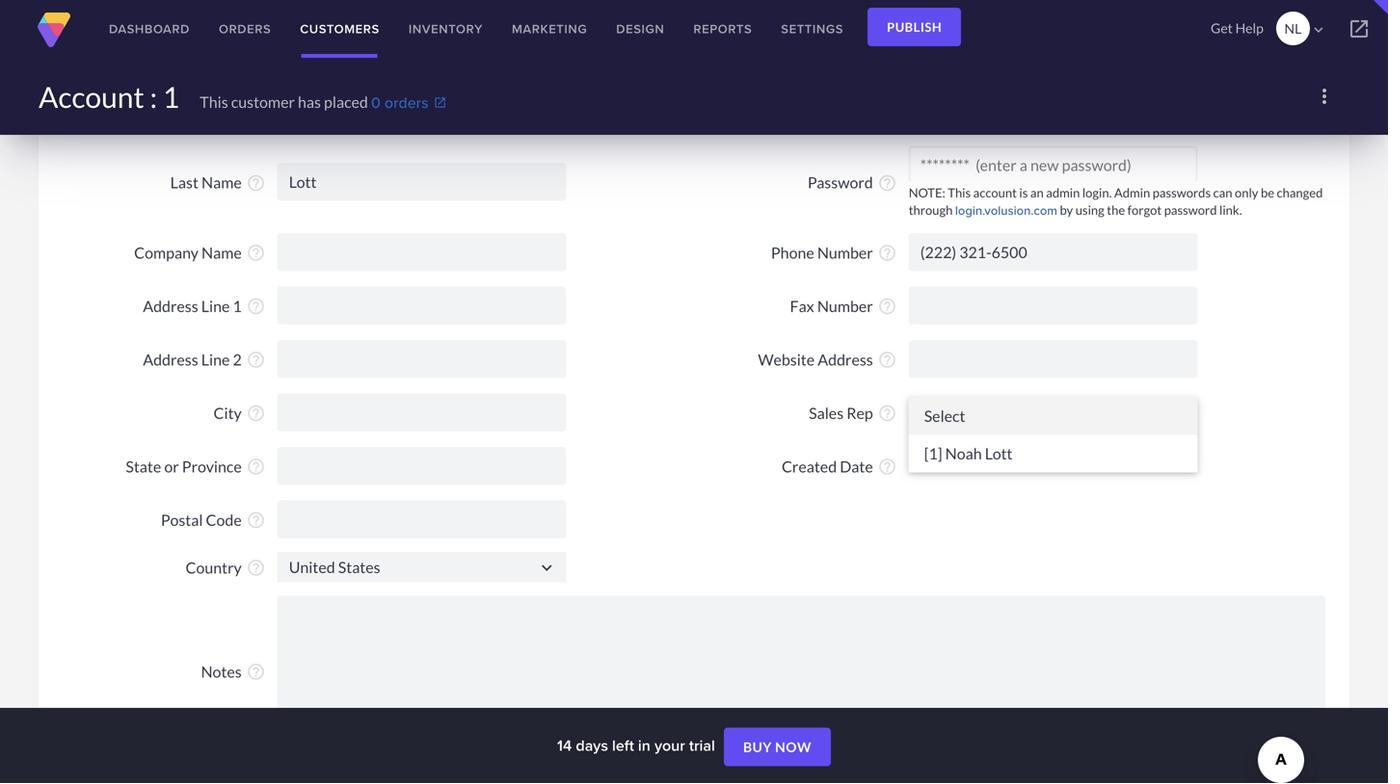 Task type: vqa. For each thing, say whether or not it's contained in the screenshot.
"changed"
yes



Task type: describe. For each thing, give the bounding box(es) containing it.
sales rep help_outline
[[809, 404, 897, 423]]


[[1348, 17, 1371, 40]]

be
[[1261, 185, 1274, 200]]

admin
[[1046, 185, 1080, 200]]

help_outline inside created date help_outline
[[878, 458, 897, 477]]

:
[[150, 80, 157, 114]]

more_vert button
[[1305, 77, 1344, 116]]

more_vert
[[1313, 85, 1336, 108]]

password help_outline
[[808, 173, 897, 193]]

this inside this customer has placed 0 orders
[[200, 92, 228, 111]]

code
[[206, 511, 242, 530]]

address line 1 help_outline
[[143, 297, 266, 316]]

help_outline inside password help_outline
[[878, 173, 897, 193]]

get help
[[1211, 20, 1264, 36]]

********  (enter a new password) text field
[[909, 146, 1198, 182]]

this customer has placed 0 orders
[[200, 91, 429, 114]]


[[537, 558, 557, 578]]

help_outline inside address line 2 help_outline
[[246, 351, 266, 370]]

help_outline inside phone number help_outline
[[878, 244, 897, 263]]

can
[[1213, 185, 1232, 200]]

line for fax number help_outline
[[201, 297, 230, 316]]

passwords
[[1153, 185, 1211, 200]]

fax
[[790, 297, 814, 316]]

company name help_outline
[[134, 243, 266, 263]]

number for help_outline
[[817, 243, 873, 262]]

forgot
[[1128, 203, 1162, 218]]

by
[[1060, 203, 1073, 218]]

phone number help_outline
[[771, 243, 897, 263]]

line for website address help_outline
[[201, 350, 230, 369]]

login.
[[1082, 185, 1112, 200]]

account
[[39, 80, 144, 114]]

address inside website address help_outline
[[818, 350, 873, 369]]

last name help_outline
[[170, 173, 266, 193]]

help_outline inside fax number help_outline
[[878, 297, 897, 316]]

sales
[[809, 404, 844, 423]]

login.volusion.com
[[955, 202, 1057, 219]]

address for fax number help_outline
[[143, 297, 198, 316]]

access key help_outline
[[798, 44, 897, 64]]

select
[[924, 407, 965, 425]]

created date help_outline
[[782, 457, 897, 477]]

publish
[[887, 19, 942, 35]]

postal
[[161, 511, 203, 530]]

website
[[758, 350, 815, 369]]

this inside note: this account is an admin login. admin passwords can only be changed through
[[948, 185, 971, 200]]

created
[[782, 457, 837, 476]]

settings
[[781, 20, 844, 38]]

country
[[186, 559, 242, 577]]

[1]
[[924, 444, 942, 463]]

placed
[[324, 92, 368, 111]]

company
[[134, 243, 199, 262]]

key
[[847, 44, 873, 63]]

help_outline inside first name help_outline
[[246, 103, 266, 122]]

first name help_outline
[[167, 103, 266, 122]]

rep
[[847, 404, 873, 423]]

buy now
[[743, 739, 812, 756]]

0 orders link
[[371, 91, 447, 114]]

trial
[[689, 735, 715, 757]]

noah
[[945, 444, 982, 463]]

get
[[1211, 20, 1233, 36]]

 link
[[1330, 0, 1388, 58]]

help_outline inside city help_outline
[[246, 404, 266, 423]]

1 for line
[[233, 297, 242, 316]]

help_outline inside sales rep help_outline
[[878, 404, 897, 423]]

admin
[[1114, 185, 1150, 200]]

the
[[1107, 203, 1125, 218]]

changed
[[1277, 185, 1323, 200]]

using
[[1075, 203, 1104, 218]]

first
[[167, 103, 199, 122]]

phone
[[771, 243, 814, 262]]

help_outline inside state or province help_outline
[[246, 458, 266, 477]]

account
[[973, 185, 1017, 200]]

lott
[[985, 444, 1013, 463]]

website address help_outline
[[758, 350, 897, 370]]

left
[[612, 735, 634, 757]]

has
[[298, 92, 321, 111]]

name for number
[[201, 243, 242, 262]]


[[1310, 21, 1327, 39]]

help_outline inside the address line 1 help_outline
[[246, 297, 266, 316]]

2
[[233, 350, 242, 369]]

dashboard link
[[94, 0, 204, 58]]



Task type: locate. For each thing, give the bounding box(es) containing it.
1 for :
[[163, 80, 179, 114]]

address down fax number help_outline
[[818, 350, 873, 369]]

1 vertical spatial 1
[[233, 297, 242, 316]]

design
[[616, 20, 665, 38]]

help_outline inside notes help_outline
[[246, 663, 266, 682]]

help_outline right key
[[878, 44, 897, 64]]

inventory
[[409, 20, 483, 38]]

name inside first name help_outline
[[201, 103, 242, 122]]

city help_outline
[[214, 404, 266, 423]]

account : 1
[[39, 80, 179, 114]]

nl
[[1284, 20, 1302, 37]]

help_outline inside access key help_outline
[[878, 44, 897, 64]]

help_outline right city
[[246, 404, 266, 423]]

help_outline up sales rep help_outline
[[878, 351, 897, 370]]

in
[[638, 735, 651, 757]]

help_outline
[[878, 44, 897, 64], [246, 103, 266, 122], [246, 173, 266, 193], [878, 173, 897, 193], [246, 244, 266, 263], [878, 244, 897, 263], [246, 297, 266, 316], [878, 297, 897, 316], [246, 351, 266, 370], [878, 351, 897, 370], [246, 404, 266, 423], [878, 404, 897, 423], [246, 458, 266, 477], [878, 458, 897, 477], [246, 511, 266, 530], [246, 559, 266, 578], [246, 663, 266, 682]]

publish button
[[868, 8, 961, 46]]

help
[[1235, 20, 1264, 36]]

help_outline right 2
[[246, 351, 266, 370]]

notes help_outline
[[201, 663, 266, 682]]

last
[[170, 173, 199, 192]]

help_outline up the address line 1 help_outline
[[246, 244, 266, 263]]

login.volusion.com link
[[955, 202, 1057, 219]]

city
[[214, 404, 242, 423]]

1 name from the top
[[201, 103, 242, 122]]

help_outline right country
[[246, 559, 266, 578]]

1 number from the top
[[817, 243, 873, 262]]

[1] noah lott
[[924, 444, 1013, 463]]

name inside last name help_outline
[[201, 173, 242, 192]]

0 vertical spatial name
[[201, 103, 242, 122]]

line inside the address line 1 help_outline
[[201, 297, 230, 316]]

name right last
[[201, 173, 242, 192]]

province
[[182, 457, 242, 476]]

through
[[909, 203, 953, 218]]

help_outline up fax number help_outline
[[878, 244, 897, 263]]

number inside fax number help_outline
[[817, 297, 873, 316]]

now
[[775, 739, 812, 756]]

number for 1
[[817, 297, 873, 316]]

link.
[[1219, 203, 1242, 218]]

only
[[1235, 185, 1258, 200]]

1 vertical spatial number
[[817, 297, 873, 316]]

buy
[[743, 739, 772, 756]]

state or province help_outline
[[126, 457, 266, 477]]

1 vertical spatial this
[[948, 185, 971, 200]]

0 horizontal spatial this
[[200, 92, 228, 111]]

1 line from the top
[[201, 297, 230, 316]]

line
[[201, 297, 230, 316], [201, 350, 230, 369]]

dashboard
[[109, 20, 190, 38]]

address down company
[[143, 297, 198, 316]]

help_outline inside website address help_outline
[[878, 351, 897, 370]]

number right phone
[[817, 243, 873, 262]]

address inside address line 2 help_outline
[[143, 350, 198, 369]]

reports
[[693, 20, 752, 38]]

note:
[[909, 185, 945, 200]]

help_outline inside postal code help_outline
[[246, 511, 266, 530]]

is
[[1019, 185, 1028, 200]]

0 vertical spatial this
[[200, 92, 228, 111]]

help_outline down phone number help_outline
[[878, 297, 897, 316]]

this right note: in the right of the page
[[948, 185, 971, 200]]

days
[[576, 735, 608, 757]]

0 vertical spatial 1
[[163, 80, 179, 114]]

help_outline left has
[[246, 103, 266, 122]]

help_outline up address line 2 help_outline
[[246, 297, 266, 316]]

3 name from the top
[[201, 243, 242, 262]]

this right the first
[[200, 92, 228, 111]]

0 vertical spatial number
[[817, 243, 873, 262]]

1 horizontal spatial 1
[[233, 297, 242, 316]]

1 horizontal spatial this
[[948, 185, 971, 200]]

help_outline right last
[[246, 173, 266, 193]]

1 right : at the top left of the page
[[163, 80, 179, 114]]

number inside phone number help_outline
[[817, 243, 873, 262]]

postal code help_outline
[[161, 511, 266, 530]]

customers
[[300, 20, 380, 38]]

your
[[654, 735, 685, 757]]

1 vertical spatial line
[[201, 350, 230, 369]]

password
[[1164, 203, 1217, 218]]

2 vertical spatial name
[[201, 243, 242, 262]]

state
[[126, 457, 161, 476]]

orders
[[385, 91, 429, 114]]

date
[[840, 457, 873, 476]]

note: this account is an admin login. admin passwords can only be changed through
[[909, 185, 1323, 218]]

notes
[[201, 663, 242, 682]]

help_outline inside country help_outline
[[246, 559, 266, 578]]

1 inside the address line 1 help_outline
[[233, 297, 242, 316]]

address
[[143, 297, 198, 316], [143, 350, 198, 369], [818, 350, 873, 369]]

1 up 2
[[233, 297, 242, 316]]

access
[[798, 44, 844, 63]]

14
[[557, 735, 572, 757]]

help_outline right code in the bottom of the page
[[246, 511, 266, 530]]

country help_outline
[[186, 559, 266, 578]]

line inside address line 2 help_outline
[[201, 350, 230, 369]]

0 vertical spatial line
[[201, 297, 230, 316]]

address for website address help_outline
[[143, 350, 198, 369]]

1
[[163, 80, 179, 114], [233, 297, 242, 316]]

help_outline left note: in the right of the page
[[878, 173, 897, 193]]

login.volusion.com by using the forgot password link.
[[955, 202, 1242, 219]]

address down the address line 1 help_outline
[[143, 350, 198, 369]]

2 line from the top
[[201, 350, 230, 369]]

password
[[808, 173, 873, 192]]

help_outline right rep
[[878, 404, 897, 423]]

line up address line 2 help_outline
[[201, 297, 230, 316]]

address inside the address line 1 help_outline
[[143, 297, 198, 316]]

help_outline inside company name help_outline
[[246, 244, 266, 263]]

0 horizontal spatial 1
[[163, 80, 179, 114]]

buy now link
[[724, 728, 831, 767]]

or
[[164, 457, 179, 476]]

help_outline right province at the left bottom of page
[[246, 458, 266, 477]]

name inside company name help_outline
[[201, 243, 242, 262]]

help_outline inside last name help_outline
[[246, 173, 266, 193]]

nl 
[[1284, 20, 1327, 39]]

1 vertical spatial name
[[201, 173, 242, 192]]

orders
[[219, 20, 271, 38]]

name
[[201, 103, 242, 122], [201, 173, 242, 192], [201, 243, 242, 262]]

address line 2 help_outline
[[143, 350, 266, 370]]

None text field
[[909, 233, 1198, 271], [277, 287, 567, 325], [909, 287, 1198, 325], [277, 447, 567, 485], [277, 501, 567, 539], [277, 552, 567, 583], [277, 596, 1325, 747], [909, 233, 1198, 271], [277, 287, 567, 325], [909, 287, 1198, 325], [277, 447, 567, 485], [277, 501, 567, 539], [277, 552, 567, 583], [277, 596, 1325, 747]]

0
[[371, 91, 381, 114]]

help_outline right date
[[878, 458, 897, 477]]

an
[[1030, 185, 1044, 200]]

14 days left in your trial
[[557, 735, 719, 757]]

number right fax
[[817, 297, 873, 316]]

this
[[200, 92, 228, 111], [948, 185, 971, 200]]

marketing
[[512, 20, 587, 38]]

None text field
[[277, 163, 567, 201], [277, 233, 567, 271], [277, 340, 567, 378], [909, 340, 1198, 378], [277, 394, 567, 432], [277, 163, 567, 201], [277, 233, 567, 271], [277, 340, 567, 378], [909, 340, 1198, 378], [277, 394, 567, 432]]

fax number help_outline
[[790, 297, 897, 316]]

line left 2
[[201, 350, 230, 369]]

name for help_outline
[[201, 173, 242, 192]]

name right company
[[201, 243, 242, 262]]

2 name from the top
[[201, 173, 242, 192]]

name right the first
[[201, 103, 242, 122]]

help_outline right "notes"
[[246, 663, 266, 682]]

2 number from the top
[[817, 297, 873, 316]]



